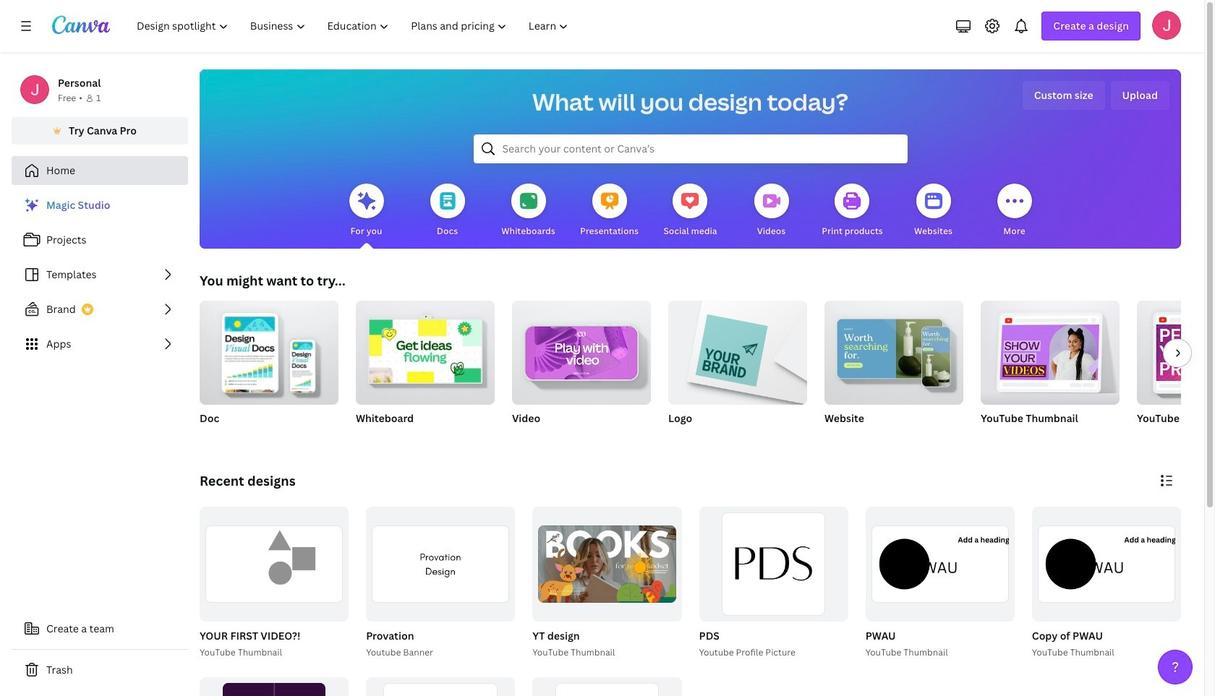 Task type: describe. For each thing, give the bounding box(es) containing it.
top level navigation element
[[127, 12, 581, 41]]

james peterson image
[[1152, 11, 1181, 40]]

Search search field
[[502, 135, 879, 163]]



Task type: locate. For each thing, give the bounding box(es) containing it.
group
[[200, 295, 339, 444], [200, 295, 339, 405], [356, 295, 495, 444], [356, 295, 495, 405], [512, 295, 651, 444], [512, 295, 651, 405], [668, 295, 807, 444], [668, 295, 807, 405], [825, 295, 964, 444], [825, 295, 964, 405], [981, 295, 1120, 444], [981, 295, 1120, 405], [1137, 301, 1215, 444], [1137, 301, 1215, 405], [197, 507, 349, 660], [200, 507, 349, 622], [363, 507, 515, 660], [366, 507, 515, 622], [530, 507, 682, 660], [533, 507, 682, 622], [696, 507, 848, 660], [863, 507, 1015, 660], [1029, 507, 1181, 660], [1032, 507, 1181, 622], [200, 678, 349, 697], [366, 678, 515, 697], [533, 678, 682, 697]]

None search field
[[474, 135, 908, 164]]

list
[[12, 191, 188, 359]]



Task type: vqa. For each thing, say whether or not it's contained in the screenshot.
Top level navigation "element"
yes



